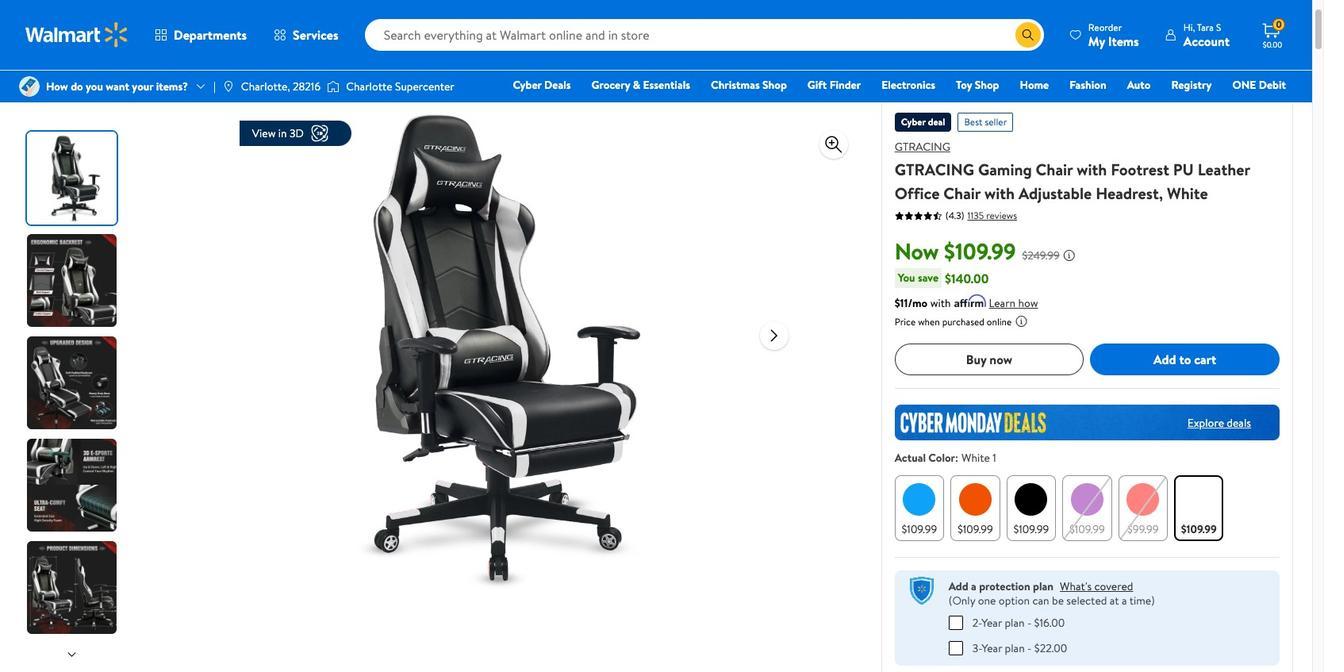 Task type: describe. For each thing, give the bounding box(es) containing it.
actual color : white 1
[[895, 450, 997, 466]]

zoom image modal image
[[824, 135, 843, 154]]

deal
[[928, 115, 946, 129]]

how
[[46, 79, 68, 94]]

grocery
[[592, 77, 630, 93]]

christmas shop
[[711, 77, 787, 93]]

toy shop link
[[949, 76, 1007, 94]]

4 $109.99 button from the left
[[1063, 475, 1112, 541]]

1 horizontal spatial with
[[985, 183, 1015, 204]]

view
[[252, 125, 276, 141]]

you save $140.00
[[898, 269, 989, 287]]

shop for christmas shop
[[763, 77, 787, 93]]

1 vertical spatial white
[[962, 450, 990, 466]]

next media item image
[[765, 326, 784, 345]]

- for $22.00
[[1028, 640, 1032, 656]]

gtracing gtracing gaming chair with footrest pu leather office chair with adjustable headrest, white
[[895, 139, 1251, 204]]

now
[[895, 236, 939, 267]]

3d
[[290, 125, 304, 141]]

 image for charlotte, 28216
[[222, 80, 235, 93]]

leather
[[1198, 159, 1251, 180]]

selected
[[1067, 593, 1108, 609]]

gaming
[[979, 159, 1032, 180]]

gift
[[808, 77, 827, 93]]

charlotte, 28216
[[241, 79, 321, 94]]

cyber for cyber deal
[[901, 115, 926, 129]]

plan for $16.00
[[1005, 615, 1025, 631]]

pu
[[1174, 159, 1194, 180]]

2 gtracing from the top
[[895, 159, 975, 180]]

plan for $22.00
[[1005, 640, 1025, 656]]

(4.3) 1135 reviews
[[946, 208, 1018, 222]]

color
[[929, 450, 956, 466]]

now $109.99
[[895, 236, 1016, 267]]

services button
[[260, 16, 352, 54]]

home link
[[1013, 76, 1057, 94]]

office
[[895, 183, 940, 204]]

2 vertical spatial with
[[931, 295, 951, 311]]

2-
[[973, 615, 982, 631]]

cyber deals
[[513, 77, 571, 93]]

hi, tara s account
[[1184, 20, 1230, 50]]

departments
[[174, 26, 247, 44]]

toy
[[956, 77, 973, 93]]

Search search field
[[365, 19, 1044, 51]]

grocery & essentials
[[592, 77, 691, 93]]

learn how button
[[989, 295, 1039, 312]]

add to cart
[[1154, 351, 1217, 368]]

0 vertical spatial with
[[1077, 159, 1107, 180]]

supercenter
[[395, 79, 455, 94]]

services
[[293, 26, 339, 44]]

wpp logo image
[[908, 577, 936, 606]]

debit
[[1259, 77, 1287, 93]]

add for add to cart
[[1154, 351, 1177, 368]]

cyber deals link
[[506, 76, 578, 94]]

next image image
[[65, 648, 78, 661]]

price when purchased online
[[895, 315, 1012, 329]]

purchased
[[943, 315, 985, 329]]

explore deals link
[[1182, 408, 1258, 437]]

fashion link
[[1063, 76, 1114, 94]]

online
[[987, 315, 1012, 329]]

price
[[895, 315, 916, 329]]

0
[[1277, 18, 1282, 31]]

option
[[999, 593, 1030, 609]]

you
[[86, 79, 103, 94]]

gtracing gaming chair with footrest pu leather office chair with adjustable headrest, white - image 1 of 6 image
[[27, 132, 120, 225]]

sponsored
[[1234, 42, 1278, 56]]

actual
[[895, 450, 926, 466]]

cart
[[1195, 351, 1217, 368]]

$140.00
[[945, 269, 989, 287]]

christmas
[[711, 77, 760, 93]]

finder
[[830, 77, 861, 93]]

$99.99 button
[[1119, 475, 1168, 541]]

adjustable
[[1019, 183, 1092, 204]]

learn more about strikethrough prices image
[[1063, 249, 1076, 262]]

white inside gtracing gtracing gaming chair with footrest pu leather office chair with adjustable headrest, white
[[1167, 183, 1209, 204]]

when
[[918, 315, 940, 329]]

best
[[965, 115, 983, 129]]

home
[[1020, 77, 1049, 93]]

walmart+ link
[[1232, 98, 1294, 116]]

your
[[132, 79, 153, 94]]

what's covered button
[[1060, 579, 1134, 594]]

learn how
[[989, 295, 1039, 311]]

in
[[278, 125, 287, 141]]

buy
[[967, 351, 987, 368]]

gtracing gaming chair with footrest pu leather office chair with adjustable headrest, white - image 5 of 6 image
[[27, 541, 120, 634]]

tara
[[1198, 20, 1214, 34]]

$99.99
[[1128, 521, 1159, 537]]

buy now
[[967, 351, 1013, 368]]

essentials
[[643, 77, 691, 93]]

want
[[106, 79, 129, 94]]

what's
[[1060, 579, 1092, 594]]

items
[[1109, 32, 1140, 50]]

toy shop
[[956, 77, 1000, 93]]

one
[[1233, 77, 1257, 93]]

protection
[[980, 579, 1031, 594]]

year for 2-
[[982, 615, 1002, 631]]

cyber for cyber deals
[[513, 77, 542, 93]]

my
[[1089, 32, 1106, 50]]

gtracing link
[[895, 139, 951, 155]]

gtracing gaming chair with footrest pu leather office chair with adjustable headrest, white - image 3 of 6 image
[[27, 337, 120, 429]]



Task type: locate. For each thing, give the bounding box(es) containing it.
auto
[[1128, 77, 1151, 93]]

1 vertical spatial -
[[1028, 640, 1032, 656]]

5 $109.99 button from the left
[[1175, 475, 1224, 541]]

 image right 28216
[[327, 79, 340, 94]]

hi,
[[1184, 20, 1196, 34]]

reorder my items
[[1089, 20, 1140, 50]]

search icon image
[[1022, 29, 1035, 41]]

1135 reviews link
[[965, 208, 1018, 222]]

cyber
[[513, 77, 542, 93], [901, 115, 926, 129]]

plan down option
[[1005, 615, 1025, 631]]

0 vertical spatial year
[[982, 615, 1002, 631]]

christmas shop link
[[704, 76, 794, 94]]

affirm image
[[954, 294, 986, 307]]

year right 3-year plan - $22.00 option
[[982, 640, 1003, 656]]

1 horizontal spatial add
[[1154, 351, 1177, 368]]

to
[[1180, 351, 1192, 368]]

white down pu at the right of page
[[1167, 183, 1209, 204]]

how do you want your items?
[[46, 79, 188, 94]]

gtracing
[[895, 139, 951, 155], [895, 159, 975, 180]]

1 gtracing from the top
[[895, 139, 951, 155]]

seller
[[985, 115, 1007, 129]]

:
[[956, 450, 959, 466]]

can
[[1033, 593, 1050, 609]]

gtracing down the gtracing "link"
[[895, 159, 975, 180]]

departments button
[[141, 16, 260, 54]]

 image for how do you want your items?
[[19, 76, 40, 97]]

plan
[[1033, 579, 1054, 594], [1005, 615, 1025, 631], [1005, 640, 1025, 656]]

gtracing down cyber deal
[[895, 139, 951, 155]]

1 vertical spatial cyber
[[901, 115, 926, 129]]

chair
[[1036, 159, 1073, 180], [944, 183, 981, 204]]

$109.99 button
[[895, 475, 945, 541], [951, 475, 1001, 541], [1007, 475, 1056, 541], [1063, 475, 1112, 541], [1175, 475, 1224, 541]]

1 horizontal spatial a
[[1122, 593, 1128, 609]]

cyber monday deals image
[[895, 405, 1280, 440]]

with up when
[[931, 295, 951, 311]]

2 year from the top
[[982, 640, 1003, 656]]

0 vertical spatial add
[[1154, 351, 1177, 368]]

at
[[1110, 593, 1120, 609]]

year for 3-
[[982, 640, 1003, 656]]

shop
[[763, 77, 787, 93], [975, 77, 1000, 93]]

 image left how
[[19, 76, 40, 97]]

deals
[[1227, 415, 1252, 431]]

$109.99
[[945, 236, 1016, 267], [902, 521, 938, 537], [958, 521, 994, 537], [1014, 521, 1049, 537], [1070, 521, 1105, 537], [1181, 521, 1217, 537]]

1 horizontal spatial shop
[[975, 77, 1000, 93]]

1 horizontal spatial white
[[1167, 183, 1209, 204]]

shop right "christmas"
[[763, 77, 787, 93]]

&
[[633, 77, 641, 93]]

fashion
[[1070, 77, 1107, 93]]

covered
[[1095, 579, 1134, 594]]

0 $0.00
[[1263, 18, 1283, 50]]

0 horizontal spatial a
[[971, 579, 977, 594]]

headrest,
[[1096, 183, 1164, 204]]

chair up adjustable
[[1036, 159, 1073, 180]]

- left the $22.00
[[1028, 640, 1032, 656]]

add
[[1154, 351, 1177, 368], [949, 579, 969, 594]]

add to cart button
[[1091, 344, 1280, 375]]

electronics link
[[875, 76, 943, 94]]

0 horizontal spatial add
[[949, 579, 969, 594]]

3-Year plan - $22.00 checkbox
[[949, 641, 963, 655]]

add inside add a protection plan what's covered (only one option can be selected at a time)
[[949, 579, 969, 594]]

items?
[[156, 79, 188, 94]]

0 vertical spatial plan
[[1033, 579, 1054, 594]]

0 vertical spatial white
[[1167, 183, 1209, 204]]

ad disclaimer and feedback for skylinedisplayad image
[[1281, 43, 1294, 56]]

-
[[1028, 615, 1032, 631], [1028, 640, 1032, 656]]

gtracing gaming chair with footrest pu leather office chair with adjustable headrest, white - image 2 of 6 image
[[27, 234, 120, 327]]

with up adjustable
[[1077, 159, 1107, 180]]

white left the 1
[[962, 450, 990, 466]]

white
[[1167, 183, 1209, 204], [962, 450, 990, 466]]

charlotte,
[[241, 79, 290, 94]]

2-year plan - $16.00
[[973, 615, 1065, 631]]

2 shop from the left
[[975, 77, 1000, 93]]

s
[[1217, 20, 1222, 34]]

 image right |
[[222, 80, 235, 93]]

chair up (4.3)
[[944, 183, 981, 204]]

$16.00
[[1035, 615, 1065, 631]]

view in 3d
[[252, 125, 304, 141]]

$249.99
[[1023, 248, 1060, 264]]

add a protection plan what's covered (only one option can be selected at a time)
[[949, 579, 1155, 609]]

0 vertical spatial cyber
[[513, 77, 542, 93]]

2 $109.99 button from the left
[[951, 475, 1001, 541]]

registry link
[[1165, 76, 1219, 94]]

shop right "toy"
[[975, 77, 1000, 93]]

3-
[[973, 640, 982, 656]]

plan right option
[[1033, 579, 1054, 594]]

gtracing gaming chair with footrest pu leather office chair with adjustable headrest, white - image 4 of 6 image
[[27, 439, 120, 532]]

$0.00
[[1263, 39, 1283, 50]]

save
[[918, 270, 939, 286]]

plan inside add a protection plan what's covered (only one option can be selected at a time)
[[1033, 579, 1054, 594]]

electronics
[[882, 77, 936, 93]]

- left $16.00
[[1028, 615, 1032, 631]]

1 year from the top
[[982, 615, 1002, 631]]

0 horizontal spatial with
[[931, 295, 951, 311]]

1 vertical spatial with
[[985, 183, 1015, 204]]

0 horizontal spatial white
[[962, 450, 990, 466]]

now
[[990, 351, 1013, 368]]

learn
[[989, 295, 1016, 311]]

0 vertical spatial -
[[1028, 615, 1032, 631]]

a right at
[[1122, 593, 1128, 609]]

 image
[[19, 76, 40, 97], [327, 79, 340, 94], [222, 80, 235, 93]]

explore
[[1188, 415, 1225, 431]]

walmart image
[[25, 22, 129, 48]]

add left to
[[1154, 351, 1177, 368]]

1135
[[968, 208, 984, 222]]

0 horizontal spatial  image
[[19, 76, 40, 97]]

cyber deal
[[901, 115, 946, 129]]

legal information image
[[1015, 315, 1028, 328]]

1 shop from the left
[[763, 77, 787, 93]]

0 horizontal spatial shop
[[763, 77, 787, 93]]

1 $109.99 button from the left
[[895, 475, 945, 541]]

28216
[[293, 79, 321, 94]]

1 vertical spatial gtracing
[[895, 159, 975, 180]]

plan down the 2-year plan - $16.00
[[1005, 640, 1025, 656]]

be
[[1052, 593, 1064, 609]]

do
[[71, 79, 83, 94]]

- for $16.00
[[1028, 615, 1032, 631]]

footrest
[[1111, 159, 1170, 180]]

shop for toy shop
[[975, 77, 1000, 93]]

1 vertical spatial year
[[982, 640, 1003, 656]]

3 $109.99 button from the left
[[1007, 475, 1056, 541]]

cyber left 'deals'
[[513, 77, 542, 93]]

with up reviews
[[985, 183, 1015, 204]]

add inside button
[[1154, 351, 1177, 368]]

add for add a protection plan what's covered (only one option can be selected at a time)
[[949, 579, 969, 594]]

add left the one
[[949, 579, 969, 594]]

|
[[214, 79, 216, 94]]

year
[[982, 615, 1002, 631], [982, 640, 1003, 656]]

gtracing gaming chair with footrest pu leather office chair with adjustable headrest, white image
[[240, 92, 748, 600]]

Walmart Site-Wide search field
[[365, 19, 1044, 51]]

grocery & essentials link
[[585, 76, 698, 94]]

1 vertical spatial chair
[[944, 183, 981, 204]]

0 horizontal spatial chair
[[944, 183, 981, 204]]

2-Year plan - $16.00 checkbox
[[949, 615, 963, 630]]

0 vertical spatial chair
[[1036, 159, 1073, 180]]

add to favorites list, gtracing gaming chair with footrest pu leather office chair with adjustable headrest, white image
[[824, 100, 843, 119]]

best seller
[[965, 115, 1007, 129]]

3-year plan - $22.00
[[973, 640, 1068, 656]]

1 vertical spatial add
[[949, 579, 969, 594]]

actual color list
[[892, 472, 1283, 544]]

 image for charlotte supercenter
[[327, 79, 340, 94]]

0 vertical spatial gtracing
[[895, 139, 951, 155]]

2 horizontal spatial  image
[[327, 79, 340, 94]]

you
[[898, 270, 916, 286]]

explore deals
[[1188, 415, 1252, 431]]

1 horizontal spatial chair
[[1036, 159, 1073, 180]]

1 horizontal spatial  image
[[222, 80, 235, 93]]

0 horizontal spatial cyber
[[513, 77, 542, 93]]

1 vertical spatial plan
[[1005, 615, 1025, 631]]

year down the one
[[982, 615, 1002, 631]]

$11/mo with
[[895, 295, 951, 311]]

(4.3)
[[946, 209, 965, 222]]

registry
[[1172, 77, 1212, 93]]

1 horizontal spatial cyber
[[901, 115, 926, 129]]

a left the one
[[971, 579, 977, 594]]

charlotte
[[346, 79, 393, 94]]

2 vertical spatial plan
[[1005, 640, 1025, 656]]

1
[[993, 450, 997, 466]]

cyber left deal
[[901, 115, 926, 129]]

2 horizontal spatial with
[[1077, 159, 1107, 180]]

one debit walmart+
[[1233, 77, 1287, 115]]



Task type: vqa. For each thing, say whether or not it's contained in the screenshot.
second Shop from the right
yes



